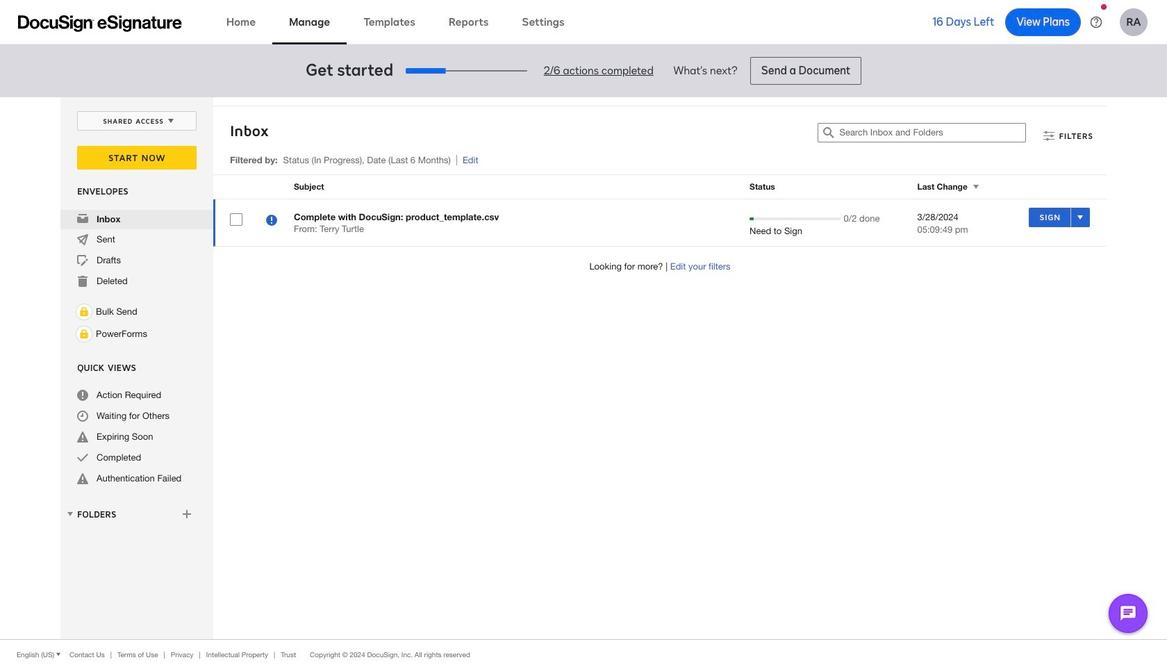 Task type: locate. For each thing, give the bounding box(es) containing it.
secondary navigation region
[[60, 97, 1111, 639]]

lock image
[[76, 326, 92, 343]]

more info region
[[0, 639, 1168, 669]]

Search Inbox and Folders text field
[[840, 124, 1026, 142]]

draft image
[[77, 255, 88, 266]]

need to sign image
[[266, 215, 277, 228]]

1 alert image from the top
[[77, 432, 88, 443]]

completed image
[[77, 452, 88, 464]]

clock image
[[77, 411, 88, 422]]

alert image
[[77, 432, 88, 443], [77, 473, 88, 484]]

view folders image
[[65, 509, 76, 520]]

1 vertical spatial alert image
[[77, 473, 88, 484]]

0 vertical spatial alert image
[[77, 432, 88, 443]]

alert image down completed "icon"
[[77, 473, 88, 484]]

alert image down the clock icon
[[77, 432, 88, 443]]

sent image
[[77, 234, 88, 245]]



Task type: describe. For each thing, give the bounding box(es) containing it.
inbox image
[[77, 213, 88, 224]]

2 alert image from the top
[[77, 473, 88, 484]]

docusign esignature image
[[18, 15, 182, 32]]

action required image
[[77, 390, 88, 401]]

trash image
[[77, 276, 88, 287]]

lock image
[[76, 304, 92, 320]]



Task type: vqa. For each thing, say whether or not it's contained in the screenshot.
USER icon
no



